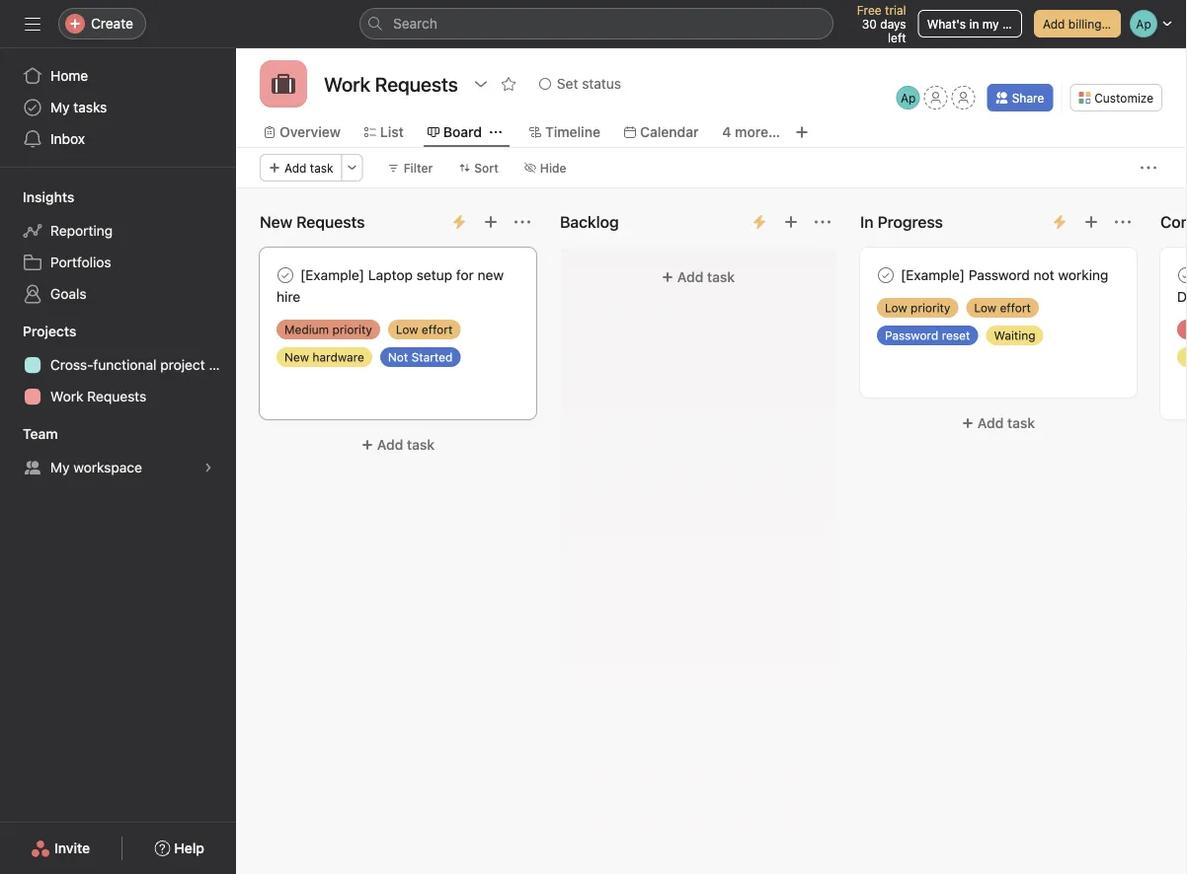 Task type: vqa. For each thing, say whether or not it's contained in the screenshot.
the leftmost the Cross-functional project plan
no



Task type: locate. For each thing, give the bounding box(es) containing it.
in progress
[[860, 213, 943, 232]]

more actions image down customize
[[1141, 160, 1156, 176]]

projects button
[[0, 322, 76, 342]]

home link
[[11, 60, 224, 92]]

team button
[[0, 423, 58, 446]]

completed checkbox up hire
[[274, 264, 297, 287]]

add for "add task" button underneath not
[[377, 437, 403, 453]]

0 vertical spatial password
[[969, 267, 1030, 283]]

add task for "add task" button below overview link on the left of page
[[284, 161, 333, 175]]

add task image for in progress
[[1083, 214, 1099, 230]]

sort
[[474, 161, 499, 175]]

low down completed checkbox at the right top of the page
[[885, 301, 907, 315]]

add billing info
[[1043, 17, 1126, 31]]

my down the team
[[50, 460, 70, 476]]

work requests link
[[11, 381, 224, 413]]

0 horizontal spatial effort
[[422, 323, 453, 337]]

2 horizontal spatial add task image
[[1083, 214, 1099, 230]]

add billing info button
[[1034, 10, 1126, 38]]

low effort up waiting
[[974, 301, 1031, 315]]

add task for "add task" button underneath not
[[377, 437, 435, 453]]

my tasks
[[50, 99, 107, 116]]

0 vertical spatial my
[[50, 99, 70, 116]]

more actions image
[[1141, 160, 1156, 176], [346, 162, 358, 174]]

add for "add task" button below overview link on the left of page
[[284, 161, 307, 175]]

1 horizontal spatial priority
[[911, 301, 950, 315]]

add task button down not
[[260, 428, 536, 463]]

1 horizontal spatial add task image
[[783, 214, 799, 230]]

add task button
[[260, 154, 342, 182], [572, 260, 825, 295], [860, 406, 1137, 441], [260, 428, 536, 463]]

1 vertical spatial low effort
[[396, 323, 453, 337]]

add task button down overview link on the left of page
[[260, 154, 342, 182]]

show options image
[[473, 76, 489, 92]]

[example] inside [example] laptop setup for new hire
[[300, 267, 364, 283]]

0 vertical spatial priority
[[911, 301, 950, 315]]

create button
[[58, 8, 146, 40]]

1 [example] from the left
[[300, 267, 364, 283]]

more section actions image left com at the right
[[1115, 214, 1131, 230]]

overview link
[[264, 121, 341, 143]]

teams element
[[0, 417, 236, 488]]

1 vertical spatial password
[[885, 329, 938, 343]]

calendar link
[[624, 121, 699, 143]]

password down low priority
[[885, 329, 938, 343]]

0 horizontal spatial add task image
[[483, 214, 499, 230]]

more section actions image
[[515, 214, 530, 230], [1115, 214, 1131, 230]]

add task image right rules for in progress image
[[1083, 214, 1099, 230]]

reset
[[942, 329, 970, 343]]

plan
[[209, 357, 236, 373]]

[example] for new requests
[[300, 267, 364, 283]]

share
[[1012, 91, 1044, 105]]

completed checkbox down com at the right
[[1177, 267, 1187, 282]]

add task image right rules for new requests image
[[483, 214, 499, 230]]

my tasks link
[[11, 92, 224, 123]]

home
[[50, 68, 88, 84]]

[example] up hire
[[300, 267, 364, 283]]

board link
[[427, 121, 482, 143]]

priority
[[911, 301, 950, 315], [332, 323, 372, 337]]

my
[[50, 99, 70, 116], [50, 460, 70, 476]]

rules for backlog image
[[752, 214, 767, 230]]

[example]
[[300, 267, 364, 283], [901, 267, 965, 283]]

hardware
[[312, 351, 364, 364]]

add task image left more section actions image
[[783, 214, 799, 230]]

reporting link
[[11, 215, 224, 247]]

1 horizontal spatial low effort
[[974, 301, 1031, 315]]

hide
[[540, 161, 566, 175]]

medium priority
[[284, 323, 372, 337]]

invite
[[54, 841, 90, 857]]

global element
[[0, 48, 236, 167]]

add task image for new requests
[[483, 214, 499, 230]]

insights element
[[0, 180, 236, 314]]

0 horizontal spatial password
[[885, 329, 938, 343]]

1 completed image from the left
[[274, 264, 297, 287]]

0 horizontal spatial [example]
[[300, 267, 364, 283]]

hide button
[[515, 154, 575, 182]]

add tab image
[[794, 124, 810, 140]]

projects element
[[0, 314, 236, 417]]

1 vertical spatial effort
[[422, 323, 453, 337]]

low effort up not started
[[396, 323, 453, 337]]

ap button
[[896, 86, 920, 110]]

[example] up low priority
[[901, 267, 965, 283]]

2 completed image from the left
[[874, 264, 898, 287]]

0 horizontal spatial more section actions image
[[515, 214, 530, 230]]

filter button
[[379, 154, 442, 182]]

completed image up low priority
[[874, 264, 898, 287]]

2 my from the top
[[50, 460, 70, 476]]

1 horizontal spatial [example]
[[901, 267, 965, 283]]

None text field
[[319, 66, 463, 102]]

1 vertical spatial priority
[[332, 323, 372, 337]]

timeline link
[[529, 121, 600, 143]]

1 horizontal spatial more section actions image
[[1115, 214, 1131, 230]]

effort up started
[[422, 323, 453, 337]]

more section actions image down 'hide' dropdown button
[[515, 214, 530, 230]]

billing
[[1068, 17, 1102, 31]]

calendar
[[640, 124, 699, 140]]

1 my from the top
[[50, 99, 70, 116]]

add
[[1043, 17, 1065, 31], [284, 161, 307, 175], [677, 269, 703, 285], [978, 415, 1004, 432], [377, 437, 403, 453]]

new
[[284, 351, 309, 364]]

set
[[557, 76, 578, 92]]

0 horizontal spatial low
[[396, 323, 418, 337]]

my inside 'global' element
[[50, 99, 70, 116]]

1 horizontal spatial effort
[[1000, 301, 1031, 315]]

cross-functional project plan link
[[11, 350, 236, 381]]

1 horizontal spatial completed image
[[874, 264, 898, 287]]

effort
[[1000, 301, 1031, 315], [422, 323, 453, 337]]

set status
[[557, 76, 621, 92]]

see details, my workspace image
[[202, 462, 214, 474]]

my inside teams element
[[50, 460, 70, 476]]

1 add task image from the left
[[483, 214, 499, 230]]

requests
[[87, 389, 146, 405]]

1 more section actions image from the left
[[515, 214, 530, 230]]

2 horizontal spatial low
[[974, 301, 997, 315]]

customize
[[1094, 91, 1153, 105]]

low
[[885, 301, 907, 315], [974, 301, 997, 315], [396, 323, 418, 337]]

0 vertical spatial effort
[[1000, 301, 1031, 315]]

priority up password reset
[[911, 301, 950, 315]]

completed image for new requests
[[274, 264, 297, 287]]

low down [example] password not working
[[974, 301, 997, 315]]

2 add task image from the left
[[783, 214, 799, 230]]

hide sidebar image
[[25, 16, 40, 32]]

free trial 30 days left
[[857, 3, 906, 44]]

1 horizontal spatial password
[[969, 267, 1030, 283]]

effort up waiting
[[1000, 301, 1031, 315]]

completed image
[[274, 264, 297, 287], [874, 264, 898, 287]]

2 more section actions image from the left
[[1115, 214, 1131, 230]]

2 [example] from the left
[[901, 267, 965, 283]]

add task image for backlog
[[783, 214, 799, 230]]

0 horizontal spatial priority
[[332, 323, 372, 337]]

my left tasks
[[50, 99, 70, 116]]

rules for new requests image
[[451, 214, 467, 230]]

task
[[310, 161, 333, 175], [707, 269, 735, 285], [1007, 415, 1035, 432], [407, 437, 435, 453]]

add for "add task" button underneath waiting
[[978, 415, 1004, 432]]

for
[[456, 267, 474, 283]]

priority for new requests
[[332, 323, 372, 337]]

password left not
[[969, 267, 1030, 283]]

my
[[982, 17, 999, 31]]

completed image up hire
[[274, 264, 297, 287]]

low up not
[[396, 323, 418, 337]]

low effort
[[974, 301, 1031, 315], [396, 323, 453, 337]]

0 horizontal spatial low effort
[[396, 323, 453, 337]]

more section actions image for new requests
[[515, 214, 530, 230]]

backlog
[[560, 213, 619, 232]]

more actions image left filter dropdown button
[[346, 162, 358, 174]]

work
[[50, 389, 83, 405]]

cross-functional project plan
[[50, 357, 236, 373]]

add task button down "rules for backlog" 'icon'
[[572, 260, 825, 295]]

priority up hardware
[[332, 323, 372, 337]]

com
[[1160, 213, 1187, 232]]

overview
[[279, 124, 341, 140]]

3 add task image from the left
[[1083, 214, 1099, 230]]

low effort for new requests
[[396, 323, 453, 337]]

0 horizontal spatial completed image
[[274, 264, 297, 287]]

add task
[[284, 161, 333, 175], [677, 269, 735, 285], [978, 415, 1035, 432], [377, 437, 435, 453]]

portfolios
[[50, 254, 111, 271]]

add task image
[[483, 214, 499, 230], [783, 214, 799, 230], [1083, 214, 1099, 230]]

not
[[388, 351, 408, 364]]

1 vertical spatial my
[[50, 460, 70, 476]]

inbox
[[50, 131, 85, 147]]

Completed checkbox
[[274, 264, 297, 287], [1177, 267, 1187, 282]]

working
[[1058, 267, 1108, 283]]

more…
[[735, 124, 780, 140]]

password
[[969, 267, 1030, 283], [885, 329, 938, 343]]

4
[[722, 124, 731, 140]]

0 vertical spatial low effort
[[974, 301, 1031, 315]]



Task type: describe. For each thing, give the bounding box(es) containing it.
search list box
[[359, 8, 833, 40]]

laptop
[[368, 267, 413, 283]]

add task for "add task" button under "rules for backlog" 'icon'
[[677, 269, 735, 285]]

insights button
[[0, 188, 74, 207]]

low effort for in progress
[[974, 301, 1031, 315]]

4 more… button
[[722, 121, 780, 143]]

board
[[443, 124, 482, 140]]

Completed checkbox
[[874, 264, 898, 287]]

30
[[862, 17, 877, 31]]

medium
[[284, 323, 329, 337]]

customize button
[[1070, 84, 1162, 112]]

add task for "add task" button underneath waiting
[[978, 415, 1035, 432]]

status
[[582, 76, 621, 92]]

tasks
[[73, 99, 107, 116]]

help
[[174, 841, 204, 857]]

waiting
[[994, 329, 1036, 343]]

low for in progress
[[974, 301, 997, 315]]

low priority
[[885, 301, 950, 315]]

list link
[[364, 121, 404, 143]]

cross-
[[50, 357, 93, 373]]

goals
[[50, 286, 86, 302]]

filter
[[404, 161, 433, 175]]

create
[[91, 15, 133, 32]]

not
[[1034, 267, 1054, 283]]

invite button
[[18, 832, 103, 867]]

new hardware
[[284, 351, 364, 364]]

0 horizontal spatial more actions image
[[346, 162, 358, 174]]

more section actions image for in progress
[[1115, 214, 1131, 230]]

timeline
[[545, 124, 600, 140]]

inbox link
[[11, 123, 224, 155]]

search button
[[359, 8, 833, 40]]

tab actions image
[[490, 126, 502, 138]]

goals link
[[11, 278, 224, 310]]

search
[[393, 15, 437, 32]]

my workspace link
[[11, 452, 224, 484]]

workspace
[[73, 460, 142, 476]]

what's
[[927, 17, 966, 31]]

projects
[[23, 323, 76, 340]]

reporting
[[50, 223, 113, 239]]

trial
[[885, 3, 906, 17]]

functional
[[93, 357, 157, 373]]

portfolios link
[[11, 247, 224, 278]]

work requests
[[50, 389, 146, 405]]

[example] password not working
[[901, 267, 1108, 283]]

effort for new requests
[[422, 323, 453, 337]]

more section actions image
[[815, 214, 831, 230]]

password reset
[[885, 329, 970, 343]]

briefcase image
[[272, 72, 295, 96]]

free
[[857, 3, 882, 17]]

0 horizontal spatial completed checkbox
[[274, 264, 297, 287]]

my workspace
[[50, 460, 142, 476]]

rules for in progress image
[[1052, 214, 1068, 230]]

priority for in progress
[[911, 301, 950, 315]]

trial?
[[1002, 17, 1030, 31]]

hire
[[277, 289, 300, 305]]

project
[[160, 357, 205, 373]]

what's in my trial? button
[[918, 10, 1030, 38]]

setup
[[416, 267, 452, 283]]

add for "add task" button under "rules for backlog" 'icon'
[[677, 269, 703, 285]]

share button
[[987, 84, 1053, 112]]

[example] laptop setup for new hire
[[277, 267, 504, 305]]

info
[[1105, 17, 1126, 31]]

1 horizontal spatial low
[[885, 301, 907, 315]]

new requests
[[260, 213, 365, 232]]

completed image for in progress
[[874, 264, 898, 287]]

4 more…
[[722, 124, 780, 140]]

sort button
[[450, 154, 507, 182]]

left
[[888, 31, 906, 44]]

ap
[[901, 91, 916, 105]]

my for my tasks
[[50, 99, 70, 116]]

my for my workspace
[[50, 460, 70, 476]]

list
[[380, 124, 404, 140]]

low for new requests
[[396, 323, 418, 337]]

add task button down waiting
[[860, 406, 1137, 441]]

add to starred image
[[501, 76, 516, 92]]

team
[[23, 426, 58, 442]]

new
[[478, 267, 504, 283]]

help button
[[141, 832, 217, 867]]

1 horizontal spatial more actions image
[[1141, 160, 1156, 176]]

[example] for in progress
[[901, 267, 965, 283]]

effort for in progress
[[1000, 301, 1031, 315]]

set status button
[[530, 70, 630, 98]]

days
[[880, 17, 906, 31]]

started
[[411, 351, 453, 364]]

not started
[[388, 351, 453, 364]]

what's in my trial?
[[927, 17, 1030, 31]]

1 horizontal spatial completed checkbox
[[1177, 267, 1187, 282]]



